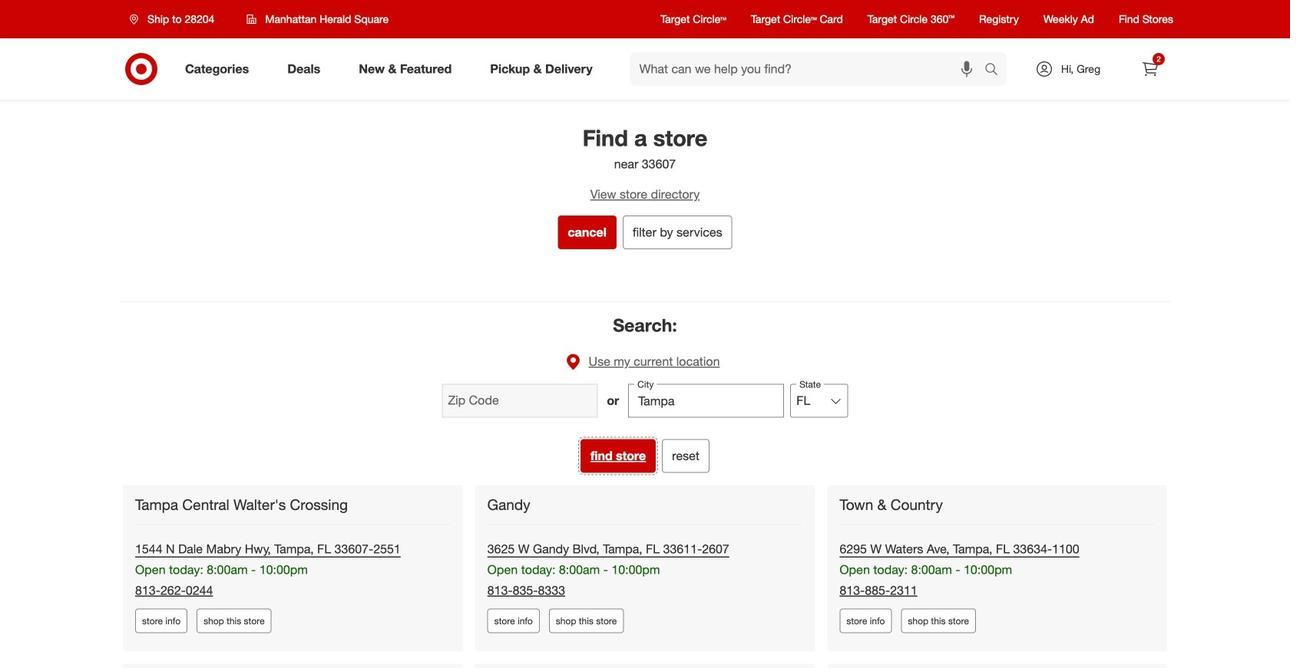 Task type: vqa. For each thing, say whether or not it's contained in the screenshot.
text field
yes



Task type: describe. For each thing, give the bounding box(es) containing it.
What can we help you find? suggestions appear below search field
[[630, 52, 988, 86]]



Task type: locate. For each thing, give the bounding box(es) containing it.
None text field
[[442, 384, 598, 418], [628, 384, 784, 418], [442, 384, 598, 418], [628, 384, 784, 418]]



